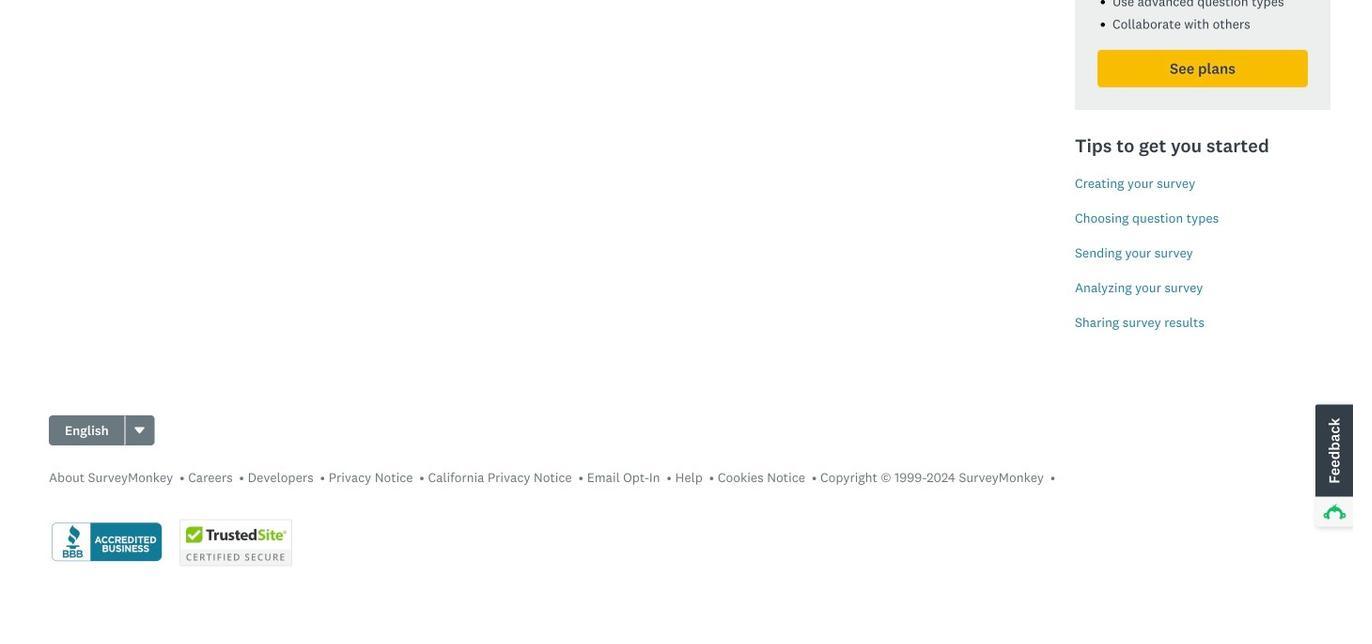 Task type: vqa. For each thing, say whether or not it's contained in the screenshot.
Language dropdown image
yes



Task type: describe. For each thing, give the bounding box(es) containing it.
click to verify bbb accreditation and to see a bbb report. image
[[49, 521, 165, 565]]



Task type: locate. For each thing, give the bounding box(es) containing it.
language dropdown image
[[133, 424, 146, 437], [135, 427, 145, 434]]

group
[[49, 416, 155, 446]]

trustedsite helps keep you safe from identity theft, credit card fraud, spyware, spam, viruses and online scams image
[[180, 519, 292, 566]]



